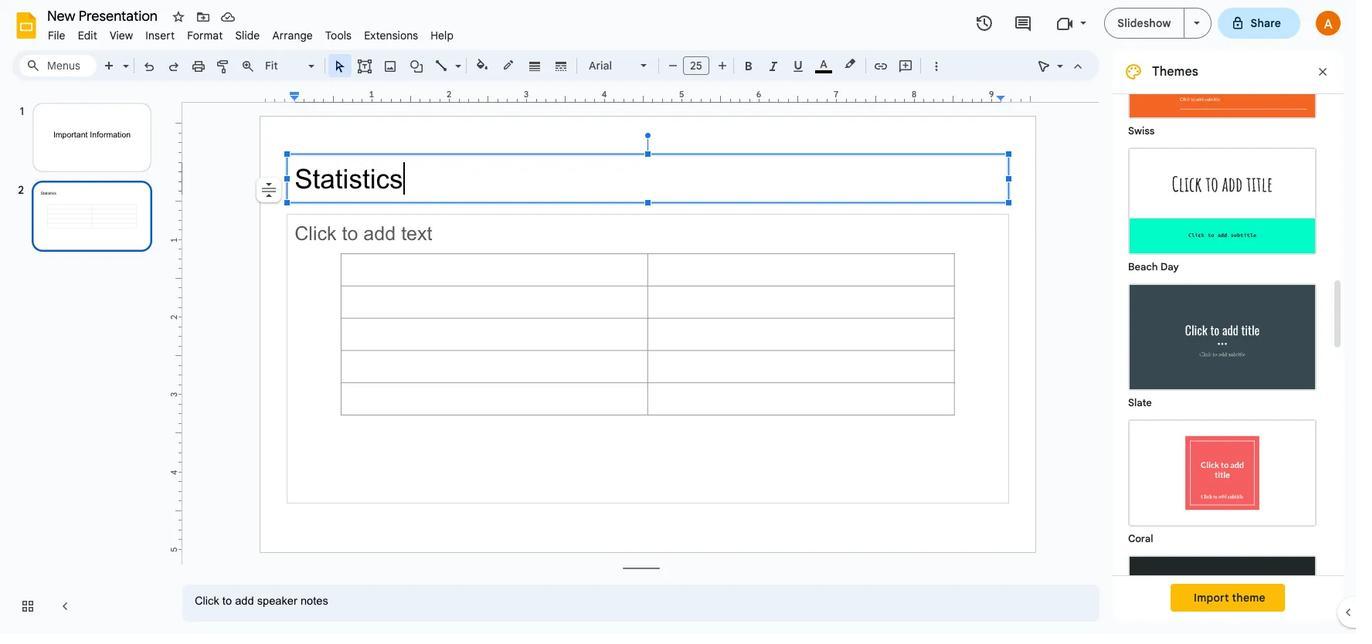 Task type: vqa. For each thing, say whether or not it's contained in the screenshot.
&
no



Task type: describe. For each thing, give the bounding box(es) containing it.
Font size text field
[[684, 56, 709, 75]]

insert menu item
[[139, 26, 181, 45]]

beach
[[1129, 261, 1159, 274]]

border dash option
[[552, 55, 570, 77]]

highlight color image
[[842, 55, 859, 73]]

view menu item
[[104, 26, 139, 45]]

mode and view toolbar
[[1032, 50, 1091, 81]]

edit menu item
[[72, 26, 104, 45]]

slideshow
[[1118, 16, 1172, 30]]

select line image
[[451, 56, 462, 61]]

themes
[[1153, 64, 1199, 80]]

insert image image
[[382, 55, 399, 77]]

menu bar inside menu bar banner
[[42, 20, 460, 46]]

slide
[[235, 29, 260, 43]]

file
[[48, 29, 65, 43]]

file menu item
[[42, 26, 72, 45]]

Rename text field
[[42, 6, 166, 25]]

shape image
[[408, 55, 426, 77]]

navigation inside themes application
[[0, 87, 170, 635]]

Coral radio
[[1121, 412, 1325, 548]]

day
[[1161, 261, 1180, 274]]

help menu item
[[425, 26, 460, 45]]

themes application
[[0, 0, 1357, 635]]

edit
[[78, 29, 97, 43]]

slide menu item
[[229, 26, 266, 45]]

font list. arial selected. option
[[589, 55, 632, 77]]

text color image
[[816, 55, 833, 73]]

theme
[[1233, 591, 1266, 605]]

main toolbar
[[96, 54, 949, 79]]

slideshow button
[[1105, 8, 1185, 39]]

Menus field
[[19, 55, 97, 77]]

insert
[[146, 29, 175, 43]]

Star checkbox
[[168, 6, 189, 28]]



Task type: locate. For each thing, give the bounding box(es) containing it.
Spearmint radio
[[1121, 548, 1325, 635]]

shrink text on overflow image
[[258, 179, 280, 201]]

share button
[[1218, 8, 1301, 39]]

Slate radio
[[1121, 276, 1325, 412]]

Zoom text field
[[263, 55, 306, 77]]

menu bar
[[42, 20, 460, 46]]

border color: transparent image
[[500, 55, 518, 75]]

fill color: transparent image
[[474, 55, 491, 75]]

slate
[[1129, 397, 1153, 410]]

import theme
[[1194, 591, 1266, 605]]

Swiss radio
[[1121, 4, 1325, 140]]

Font size field
[[683, 56, 716, 79]]

beach day
[[1129, 261, 1180, 274]]

presentation options image
[[1194, 22, 1200, 25]]

left margin image
[[261, 90, 299, 102]]

arial
[[589, 59, 612, 73]]

menu bar containing file
[[42, 20, 460, 46]]

swiss
[[1129, 124, 1155, 138]]

navigation
[[0, 87, 170, 635]]

arrange menu item
[[266, 26, 319, 45]]

help
[[431, 29, 454, 43]]

option
[[257, 178, 281, 203]]

option inside themes application
[[257, 178, 281, 203]]

arrange
[[272, 29, 313, 43]]

new slide with layout image
[[119, 56, 129, 61]]

extensions
[[364, 29, 418, 43]]

format menu item
[[181, 26, 229, 45]]

menu bar banner
[[0, 0, 1357, 635]]

coral
[[1129, 533, 1154, 546]]

import theme button
[[1171, 584, 1286, 612]]

extensions menu item
[[358, 26, 425, 45]]

border weight option
[[526, 55, 544, 77]]

format
[[187, 29, 223, 43]]

tools menu item
[[319, 26, 358, 45]]

Zoom field
[[261, 55, 322, 77]]

themes section
[[1112, 4, 1344, 635]]

tools
[[325, 29, 352, 43]]

share
[[1251, 16, 1282, 30]]

Beach Day radio
[[1121, 140, 1325, 276]]

right margin image
[[998, 90, 1036, 102]]

view
[[110, 29, 133, 43]]

import
[[1194, 591, 1230, 605]]



